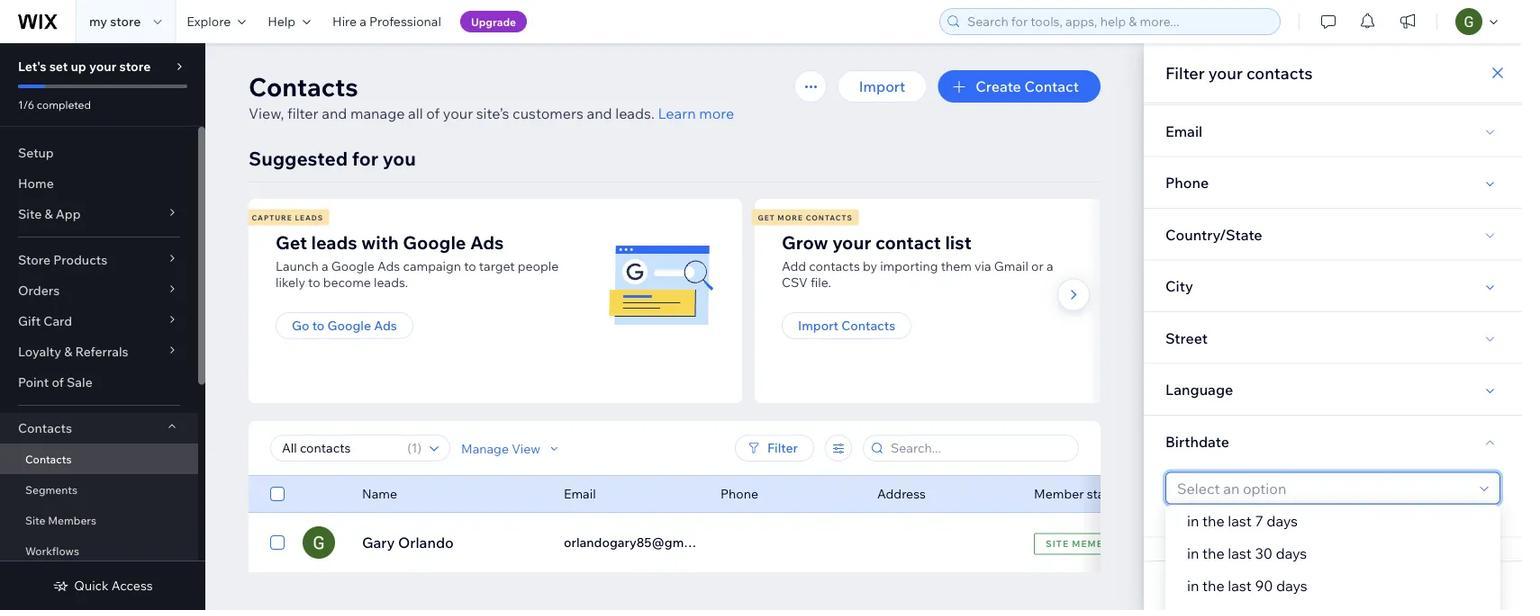 Task type: vqa. For each thing, say whether or not it's contained in the screenshot.
first View App from right
no



Task type: describe. For each thing, give the bounding box(es) containing it.
site for site & app
[[18, 206, 42, 222]]

site & app
[[18, 206, 81, 222]]

members
[[48, 514, 96, 527]]

contact
[[1025, 77, 1079, 95]]

become
[[323, 275, 371, 291]]

loyalty
[[18, 344, 61, 360]]

workflows
[[25, 545, 79, 558]]

& for site
[[44, 206, 53, 222]]

member status
[[1034, 486, 1123, 502]]

& for loyalty
[[64, 344, 72, 360]]

no filters applied
[[1166, 578, 1270, 594]]

card
[[44, 313, 72, 329]]

capture
[[252, 213, 292, 222]]

street
[[1166, 329, 1208, 347]]

language
[[1166, 381, 1233, 399]]

of inside sidebar element
[[52, 375, 64, 391]]

site's
[[476, 104, 509, 123]]

city
[[1166, 277, 1193, 295]]

import contacts button
[[782, 313, 912, 340]]

contacts view, filter and manage all of your site's customers and leads. learn more
[[249, 71, 734, 123]]

segments link
[[0, 475, 198, 505]]

manage view button
[[461, 441, 562, 457]]

store products button
[[0, 245, 198, 276]]

7
[[1255, 513, 1264, 531]]

90
[[1255, 577, 1273, 595]]

in for in the last 30 days
[[1187, 545, 1199, 563]]

Select an option field
[[1172, 473, 1475, 504]]

30
[[1255, 545, 1273, 563]]

access
[[112, 578, 153, 594]]

quick access
[[74, 578, 153, 594]]

days for in the last 30 days
[[1276, 545, 1307, 563]]

create
[[976, 77, 1021, 95]]

file.
[[811, 275, 831, 291]]

setup link
[[0, 138, 198, 168]]

the for in the last 30 days
[[1203, 545, 1225, 563]]

orlando
[[398, 534, 454, 552]]

in the last 7 days
[[1187, 513, 1298, 531]]

contacts inside the grow your contact list add contacts by importing them via gmail or a csv file.
[[809, 259, 860, 274]]

likely
[[276, 275, 305, 291]]

1 vertical spatial ads
[[377, 259, 400, 274]]

point of sale
[[18, 375, 93, 391]]

hire
[[332, 14, 357, 29]]

in the last 90 days
[[1187, 577, 1308, 595]]

gift card button
[[0, 306, 198, 337]]

or
[[1032, 259, 1044, 274]]

import contacts
[[798, 318, 896, 334]]

filter for filter your contacts
[[1166, 63, 1205, 83]]

1 vertical spatial google
[[331, 259, 375, 274]]

to inside button
[[312, 318, 325, 334]]

manage
[[350, 104, 405, 123]]

loyalty & referrals button
[[0, 337, 198, 368]]

contacts inside button
[[842, 318, 896, 334]]

0 vertical spatial store
[[110, 14, 141, 29]]

gary orlando image
[[303, 527, 335, 559]]

point
[[18, 375, 49, 391]]

more
[[778, 213, 803, 222]]

leads. inside contacts view, filter and manage all of your site's customers and leads. learn more
[[615, 104, 655, 123]]

import button
[[838, 70, 927, 103]]

the for in the last 90 days
[[1203, 577, 1225, 595]]

more
[[699, 104, 734, 123]]

you
[[383, 146, 416, 170]]

in the last 30 days
[[1187, 545, 1307, 563]]

site members
[[25, 514, 96, 527]]

0 horizontal spatial phone
[[721, 486, 758, 502]]

help
[[268, 14, 296, 29]]

go
[[292, 318, 309, 334]]

segments
[[25, 483, 77, 497]]

0 horizontal spatial email
[[564, 486, 596, 502]]

1 vertical spatial member
[[1072, 539, 1118, 550]]

0 vertical spatial ads
[[470, 231, 504, 254]]

site & app button
[[0, 199, 198, 230]]

a inside get leads with google ads launch a google ads campaign to target people likely to become leads.
[[322, 259, 328, 274]]

help button
[[257, 0, 322, 43]]

learn
[[658, 104, 696, 123]]

let's
[[18, 59, 46, 74]]

store inside sidebar element
[[119, 59, 151, 74]]

go to google ads button
[[276, 313, 413, 340]]

leads
[[295, 213, 324, 222]]

learn more button
[[658, 103, 734, 124]]

ads inside button
[[374, 318, 397, 334]]

Search... field
[[886, 436, 1073, 461]]

gary
[[362, 534, 395, 552]]

by
[[863, 259, 877, 274]]

leads. inside get leads with google ads launch a google ads campaign to target people likely to become leads.
[[374, 275, 408, 291]]

list box containing in the last 7 days
[[1166, 505, 1501, 611]]

workflows link
[[0, 536, 198, 567]]

contacts
[[806, 213, 853, 222]]

orders
[[18, 283, 60, 299]]

point of sale link
[[0, 368, 198, 398]]

grow your contact list add contacts by importing them via gmail or a csv file.
[[782, 231, 1054, 291]]

suggested
[[249, 146, 348, 170]]

your inside sidebar element
[[89, 59, 116, 74]]

orlandogary85@gmail.com
[[564, 535, 726, 551]]

store
[[18, 252, 51, 268]]

your inside contacts view, filter and manage all of your site's customers and leads. learn more
[[443, 104, 473, 123]]

home link
[[0, 168, 198, 199]]

campaign
[[403, 259, 461, 274]]



Task type: locate. For each thing, give the bounding box(es) containing it.
0 horizontal spatial import
[[798, 318, 839, 334]]

last left 30 at the right of page
[[1228, 545, 1252, 563]]

app
[[56, 206, 81, 222]]

get
[[276, 231, 307, 254]]

store down my store
[[119, 59, 151, 74]]

1 vertical spatial days
[[1276, 545, 1307, 563]]

1 vertical spatial the
[[1203, 545, 1225, 563]]

name
[[362, 486, 397, 502]]

country/state
[[1166, 225, 1263, 243]]

0 horizontal spatial filter
[[768, 441, 798, 456]]

of left sale
[[52, 375, 64, 391]]

grow
[[782, 231, 828, 254]]

2 in from the top
[[1187, 545, 1199, 563]]

1 vertical spatial filter
[[768, 441, 798, 456]]

last for 30
[[1228, 545, 1252, 563]]

in up the company
[[1187, 513, 1199, 531]]

ads down "with"
[[377, 259, 400, 274]]

a inside the grow your contact list add contacts by importing them via gmail or a csv file.
[[1047, 259, 1054, 274]]

last
[[1228, 513, 1252, 531], [1228, 545, 1252, 563], [1228, 577, 1252, 595]]

ads up target
[[470, 231, 504, 254]]

for
[[352, 146, 378, 170]]

filter inside button
[[768, 441, 798, 456]]

& left app
[[44, 206, 53, 222]]

phone up country/state
[[1166, 174, 1209, 192]]

contacts inside popup button
[[18, 421, 72, 436]]

loyalty & referrals
[[18, 344, 128, 360]]

0 horizontal spatial &
[[44, 206, 53, 222]]

your inside the grow your contact list add contacts by importing them via gmail or a csv file.
[[833, 231, 871, 254]]

0 horizontal spatial of
[[52, 375, 64, 391]]

them
[[941, 259, 972, 274]]

orders button
[[0, 276, 198, 306]]

2 the from the top
[[1203, 545, 1225, 563]]

1 vertical spatial of
[[52, 375, 64, 391]]

setup
[[18, 145, 54, 161]]

view,
[[249, 104, 284, 123]]

Search for tools, apps, help & more... field
[[962, 9, 1275, 34]]

import for import contacts
[[798, 318, 839, 334]]

2 vertical spatial google
[[327, 318, 371, 334]]

professional
[[369, 14, 441, 29]]

filter for filter
[[768, 441, 798, 456]]

site members link
[[0, 505, 198, 536]]

0 vertical spatial import
[[859, 77, 906, 95]]

contacts down point of sale
[[18, 421, 72, 436]]

the for in the last 7 days
[[1203, 513, 1225, 531]]

contacts link
[[0, 444, 198, 475]]

customers
[[513, 104, 584, 123]]

days right 7
[[1267, 513, 1298, 531]]

1 horizontal spatial and
[[587, 104, 612, 123]]

quick
[[74, 578, 109, 594]]

0 vertical spatial site
[[18, 206, 42, 222]]

filter button
[[735, 435, 814, 462]]

upgrade
[[471, 15, 516, 28]]

hire a professional link
[[322, 0, 452, 43]]

0 vertical spatial filter
[[1166, 63, 1205, 83]]

create contact button
[[938, 70, 1101, 103]]

1 vertical spatial email
[[564, 486, 596, 502]]

leads. left learn
[[615, 104, 655, 123]]

1 vertical spatial phone
[[721, 486, 758, 502]]

let's set up your store
[[18, 59, 151, 74]]

phone down the filter button
[[721, 486, 758, 502]]

0 vertical spatial the
[[1203, 513, 1225, 531]]

add
[[782, 259, 806, 274]]

site down member status
[[1046, 539, 1069, 550]]

site for site member
[[1046, 539, 1069, 550]]

contacts
[[1247, 63, 1313, 83], [809, 259, 860, 274]]

None checkbox
[[270, 484, 285, 505], [270, 532, 285, 554], [270, 484, 285, 505], [270, 532, 285, 554]]

list box
[[1166, 505, 1501, 611]]

get leads with google ads launch a google ads campaign to target people likely to become leads.
[[276, 231, 559, 291]]

to
[[464, 259, 476, 274], [308, 275, 320, 291], [312, 318, 325, 334]]

0 horizontal spatial contacts
[[809, 259, 860, 274]]

0 vertical spatial member
[[1034, 486, 1084, 502]]

1 vertical spatial leads.
[[374, 275, 408, 291]]

gift card
[[18, 313, 72, 329]]

1 vertical spatial in
[[1187, 545, 1199, 563]]

your
[[89, 59, 116, 74], [1209, 63, 1243, 83], [443, 104, 473, 123], [833, 231, 871, 254]]

import inside 'list'
[[798, 318, 839, 334]]

2 vertical spatial to
[[312, 318, 325, 334]]

to left target
[[464, 259, 476, 274]]

list
[[945, 231, 972, 254]]

in right no
[[1187, 577, 1199, 595]]

Unsaved view field
[[277, 436, 402, 461]]

last left 90
[[1228, 577, 1252, 595]]

leads. down "with"
[[374, 275, 408, 291]]

3 the from the top
[[1203, 577, 1225, 595]]

1 vertical spatial import
[[798, 318, 839, 334]]

2 vertical spatial in
[[1187, 577, 1199, 595]]

and right filter at top left
[[322, 104, 347, 123]]

1 horizontal spatial phone
[[1166, 174, 1209, 192]]

days right 90
[[1277, 577, 1308, 595]]

ads down get leads with google ads launch a google ads campaign to target people likely to become leads.
[[374, 318, 397, 334]]

last for 90
[[1228, 577, 1252, 595]]

site inside popup button
[[18, 206, 42, 222]]

of inside contacts view, filter and manage all of your site's customers and leads. learn more
[[426, 104, 440, 123]]

google inside button
[[327, 318, 371, 334]]

3 in from the top
[[1187, 577, 1199, 595]]

1 last from the top
[[1228, 513, 1252, 531]]

target
[[479, 259, 515, 274]]

& right loyalty
[[64, 344, 72, 360]]

2 vertical spatial site
[[1046, 539, 1069, 550]]

contact
[[876, 231, 941, 254]]

the down the company
[[1203, 577, 1225, 595]]

email up the orlandogary85@gmail.com
[[564, 486, 596, 502]]

leads.
[[615, 104, 655, 123], [374, 275, 408, 291]]

last left 7
[[1228, 513, 1252, 531]]

1 the from the top
[[1203, 513, 1225, 531]]

in for in the last 90 days
[[1187, 577, 1199, 595]]

hire a professional
[[332, 14, 441, 29]]

and right customers
[[587, 104, 612, 123]]

filters
[[1186, 578, 1222, 594]]

address
[[877, 486, 926, 502]]

member left status
[[1034, 486, 1084, 502]]

1 vertical spatial site
[[25, 514, 45, 527]]

a down leads
[[322, 259, 328, 274]]

status
[[1087, 486, 1123, 502]]

a right or
[[1047, 259, 1054, 274]]

create contact
[[976, 77, 1079, 95]]

0 vertical spatial of
[[426, 104, 440, 123]]

store
[[110, 14, 141, 29], [119, 59, 151, 74]]

referrals
[[75, 344, 128, 360]]

import for import
[[859, 77, 906, 95]]

get
[[758, 213, 775, 222]]

contacts inside contacts view, filter and manage all of your site's customers and leads. learn more
[[249, 71, 358, 102]]

of right all
[[426, 104, 440, 123]]

quick access button
[[53, 578, 153, 595]]

1 vertical spatial &
[[64, 344, 72, 360]]

0 vertical spatial days
[[1267, 513, 1298, 531]]

days for in the last 7 days
[[1267, 513, 1298, 531]]

1 in from the top
[[1187, 513, 1199, 531]]

with
[[361, 231, 399, 254]]

site down "home"
[[18, 206, 42, 222]]

1 horizontal spatial filter
[[1166, 63, 1205, 83]]

to down "launch" at top
[[308, 275, 320, 291]]

sale
[[67, 375, 93, 391]]

( 1 )
[[407, 441, 422, 456]]

contacts up segments
[[25, 453, 72, 466]]

2 vertical spatial the
[[1203, 577, 1225, 595]]

0 vertical spatial contacts
[[1247, 63, 1313, 83]]

in up filters
[[1187, 545, 1199, 563]]

importing
[[880, 259, 938, 274]]

the up the company
[[1203, 513, 1225, 531]]

2 vertical spatial ads
[[374, 318, 397, 334]]

csv
[[782, 275, 808, 291]]

google down become
[[327, 318, 371, 334]]

2 horizontal spatial a
[[1047, 259, 1054, 274]]

contacts down "by" in the right of the page
[[842, 318, 896, 334]]

to right go on the left bottom of page
[[312, 318, 325, 334]]

0 horizontal spatial a
[[322, 259, 328, 274]]

explore
[[187, 14, 231, 29]]

suggested for you
[[249, 146, 416, 170]]

email
[[1166, 122, 1203, 140], [564, 486, 596, 502]]

1 vertical spatial last
[[1228, 545, 1252, 563]]

member down status
[[1072, 539, 1118, 550]]

0 vertical spatial &
[[44, 206, 53, 222]]

get more contacts
[[758, 213, 853, 222]]

site down segments
[[25, 514, 45, 527]]

birthdate
[[1166, 433, 1230, 451]]

completed
[[37, 98, 91, 111]]

2 vertical spatial days
[[1277, 577, 1308, 595]]

applied
[[1224, 578, 1270, 594]]

site for site members
[[25, 514, 45, 527]]

1 horizontal spatial import
[[859, 77, 906, 95]]

1/6 completed
[[18, 98, 91, 111]]

import
[[859, 77, 906, 95], [798, 318, 839, 334]]

last for 7
[[1228, 513, 1252, 531]]

gmail
[[994, 259, 1029, 274]]

filter your contacts
[[1166, 63, 1313, 83]]

0 vertical spatial google
[[403, 231, 466, 254]]

contacts up filter at top left
[[249, 71, 358, 102]]

0 vertical spatial in
[[1187, 513, 1199, 531]]

1 horizontal spatial a
[[360, 14, 367, 29]]

leads
[[311, 231, 357, 254]]

0 vertical spatial to
[[464, 259, 476, 274]]

days right 30 at the right of page
[[1276, 545, 1307, 563]]

launch
[[276, 259, 319, 274]]

the
[[1203, 513, 1225, 531], [1203, 545, 1225, 563], [1203, 577, 1225, 595]]

list containing get leads with google ads
[[246, 199, 1256, 404]]

store right the my
[[110, 14, 141, 29]]

email down filter your contacts
[[1166, 122, 1203, 140]]

days for in the last 90 days
[[1277, 577, 1308, 595]]

0 vertical spatial email
[[1166, 122, 1203, 140]]

0 vertical spatial phone
[[1166, 174, 1209, 192]]

2 and from the left
[[587, 104, 612, 123]]

0 horizontal spatial and
[[322, 104, 347, 123]]

the up "no filters applied" at the right bottom of the page
[[1203, 545, 1225, 563]]

3 last from the top
[[1228, 577, 1252, 595]]

a
[[360, 14, 367, 29], [322, 259, 328, 274], [1047, 259, 1054, 274]]

in for in the last 7 days
[[1187, 513, 1199, 531]]

1 horizontal spatial of
[[426, 104, 440, 123]]

google up 'campaign'
[[403, 231, 466, 254]]

1 vertical spatial store
[[119, 59, 151, 74]]

my store
[[89, 14, 141, 29]]

1 horizontal spatial contacts
[[1247, 63, 1313, 83]]

home
[[18, 176, 54, 191]]

1
[[411, 441, 417, 456]]

2 vertical spatial last
[[1228, 577, 1252, 595]]

list
[[246, 199, 1256, 404]]

set
[[49, 59, 68, 74]]

a right hire
[[360, 14, 367, 29]]

1 horizontal spatial &
[[64, 344, 72, 360]]

google up become
[[331, 259, 375, 274]]

sidebar element
[[0, 43, 205, 611]]

1 vertical spatial contacts
[[809, 259, 860, 274]]

days
[[1267, 513, 1298, 531], [1276, 545, 1307, 563], [1277, 577, 1308, 595]]

0 horizontal spatial leads.
[[374, 275, 408, 291]]

1 and from the left
[[322, 104, 347, 123]]

products
[[53, 252, 107, 268]]

1 horizontal spatial leads.
[[615, 104, 655, 123]]

1 horizontal spatial email
[[1166, 122, 1203, 140]]

0 vertical spatial leads.
[[615, 104, 655, 123]]

1 vertical spatial to
[[308, 275, 320, 291]]

capture leads
[[252, 213, 324, 222]]

0 vertical spatial last
[[1228, 513, 1252, 531]]

google
[[403, 231, 466, 254], [331, 259, 375, 274], [327, 318, 371, 334]]

all
[[408, 104, 423, 123]]

site member
[[1046, 539, 1118, 550]]

2 last from the top
[[1228, 545, 1252, 563]]



